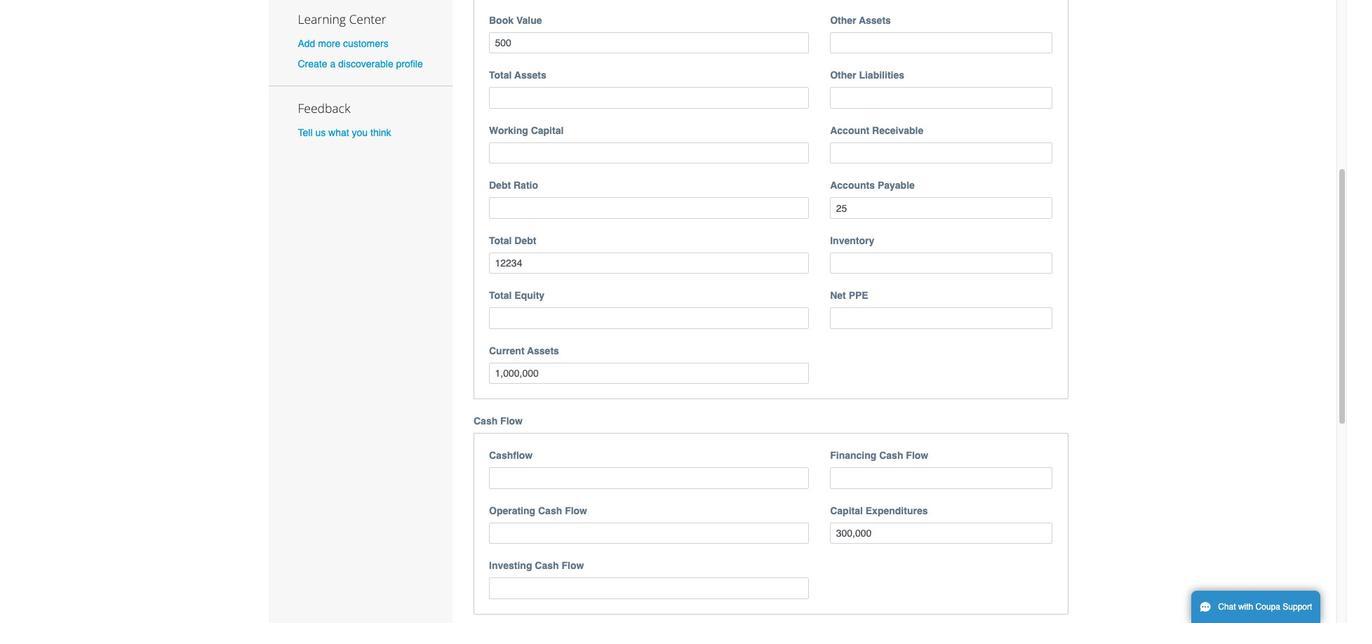 Task type: describe. For each thing, give the bounding box(es) containing it.
cashflow
[[489, 450, 533, 461]]

chat
[[1219, 602, 1237, 612]]

Capital Expenditures text field
[[831, 523, 1053, 544]]

debt ratio
[[489, 180, 538, 191]]

Cashflow text field
[[489, 468, 809, 489]]

1 horizontal spatial debt
[[515, 235, 537, 246]]

Accounts Payable text field
[[831, 198, 1053, 219]]

assets for total assets
[[515, 70, 547, 81]]

create
[[298, 58, 327, 70]]

you
[[352, 127, 368, 138]]

book
[[489, 15, 514, 26]]

account
[[831, 125, 870, 136]]

payable
[[878, 180, 915, 191]]

accounts payable
[[831, 180, 915, 191]]

other assets
[[831, 15, 891, 26]]

account receivable
[[831, 125, 924, 136]]

cash flow
[[474, 416, 523, 427]]

learning
[[298, 10, 346, 27]]

think
[[371, 127, 391, 138]]

support
[[1283, 602, 1313, 612]]

Total Debt text field
[[489, 253, 809, 274]]

cash up cashflow
[[474, 416, 498, 427]]

liabilities
[[859, 70, 905, 81]]

Book Value text field
[[489, 32, 809, 54]]

net ppe
[[831, 290, 869, 301]]

receivable
[[873, 125, 924, 136]]

coupa
[[1256, 602, 1281, 612]]

create a discoverable profile
[[298, 58, 423, 70]]

Inventory text field
[[831, 253, 1053, 274]]

operating cash flow
[[489, 505, 588, 517]]

flow for financing cash flow
[[906, 450, 929, 461]]

working
[[489, 125, 528, 136]]

customers
[[343, 38, 389, 49]]

center
[[349, 10, 386, 27]]

flow for investing cash flow
[[562, 560, 584, 572]]

total assets
[[489, 70, 547, 81]]

Investing Cash Flow text field
[[489, 578, 809, 599]]

assets for other assets
[[859, 15, 891, 26]]

assets for current assets
[[527, 345, 559, 356]]

Debt Ratio text field
[[489, 198, 809, 219]]

operating
[[489, 505, 536, 517]]

Current Assets text field
[[489, 363, 809, 384]]

expenditures
[[866, 505, 928, 517]]

Working Capital text field
[[489, 142, 809, 164]]

book value
[[489, 15, 542, 26]]

with
[[1239, 602, 1254, 612]]



Task type: vqa. For each thing, say whether or not it's contained in the screenshot.
Performance within the "link"
no



Task type: locate. For each thing, give the bounding box(es) containing it.
cash for investing cash flow
[[535, 560, 559, 572]]

total down debt ratio
[[489, 235, 512, 246]]

total for total equity
[[489, 290, 512, 301]]

flow right operating
[[565, 505, 588, 517]]

inventory
[[831, 235, 875, 246]]

us
[[315, 127, 326, 138]]

working capital
[[489, 125, 564, 136]]

1 horizontal spatial capital
[[831, 505, 863, 517]]

current assets
[[489, 345, 559, 356]]

other for other assets
[[831, 15, 857, 26]]

debt left ratio
[[489, 180, 511, 191]]

0 vertical spatial debt
[[489, 180, 511, 191]]

total for total debt
[[489, 235, 512, 246]]

cash right operating
[[538, 505, 562, 517]]

investing cash flow
[[489, 560, 584, 572]]

accounts
[[831, 180, 875, 191]]

add
[[298, 38, 315, 49]]

total
[[489, 70, 512, 81], [489, 235, 512, 246], [489, 290, 512, 301]]

financing
[[831, 450, 877, 461]]

assets right the current
[[527, 345, 559, 356]]

total for total assets
[[489, 70, 512, 81]]

2 vertical spatial total
[[489, 290, 512, 301]]

add more customers
[[298, 38, 389, 49]]

net
[[831, 290, 846, 301]]

add more customers link
[[298, 38, 389, 49]]

capital
[[531, 125, 564, 136], [831, 505, 863, 517]]

other up other liabilities
[[831, 15, 857, 26]]

3 total from the top
[[489, 290, 512, 301]]

2 other from the top
[[831, 70, 857, 81]]

flow right investing
[[562, 560, 584, 572]]

Net PPE text field
[[831, 308, 1053, 329]]

other for other liabilities
[[831, 70, 857, 81]]

chat with coupa support button
[[1192, 591, 1321, 623]]

0 vertical spatial other
[[831, 15, 857, 26]]

Other Assets text field
[[831, 32, 1053, 54]]

flow up cashflow
[[501, 416, 523, 427]]

cash right investing
[[535, 560, 559, 572]]

capital right working
[[531, 125, 564, 136]]

cash for financing cash flow
[[880, 450, 904, 461]]

debt down ratio
[[515, 235, 537, 246]]

capital expenditures
[[831, 505, 928, 517]]

Financing Cash Flow text field
[[831, 468, 1053, 489]]

cash
[[474, 416, 498, 427], [880, 450, 904, 461], [538, 505, 562, 517], [535, 560, 559, 572]]

assets down value
[[515, 70, 547, 81]]

ppe
[[849, 290, 869, 301]]

investing
[[489, 560, 532, 572]]

1 vertical spatial other
[[831, 70, 857, 81]]

total left the equity
[[489, 290, 512, 301]]

chat with coupa support
[[1219, 602, 1313, 612]]

total down book
[[489, 70, 512, 81]]

learning center
[[298, 10, 386, 27]]

assets
[[859, 15, 891, 26], [515, 70, 547, 81], [527, 345, 559, 356]]

equity
[[515, 290, 545, 301]]

1 vertical spatial total
[[489, 235, 512, 246]]

other liabilities
[[831, 70, 905, 81]]

Total Equity text field
[[489, 308, 809, 329]]

0 vertical spatial capital
[[531, 125, 564, 136]]

tell us what you think
[[298, 127, 391, 138]]

0 horizontal spatial capital
[[531, 125, 564, 136]]

current
[[489, 345, 525, 356]]

2 total from the top
[[489, 235, 512, 246]]

assets up liabilities
[[859, 15, 891, 26]]

discoverable
[[338, 58, 394, 70]]

1 vertical spatial capital
[[831, 505, 863, 517]]

Operating Cash Flow text field
[[489, 523, 809, 544]]

tell
[[298, 127, 313, 138]]

debt
[[489, 180, 511, 191], [515, 235, 537, 246]]

total debt
[[489, 235, 537, 246]]

0 horizontal spatial debt
[[489, 180, 511, 191]]

capital left expenditures
[[831, 505, 863, 517]]

Total Assets text field
[[489, 87, 809, 109]]

Other Liabilities text field
[[831, 87, 1053, 109]]

cash for operating cash flow
[[538, 505, 562, 517]]

0 vertical spatial total
[[489, 70, 512, 81]]

feedback
[[298, 100, 351, 117]]

create a discoverable profile link
[[298, 58, 423, 70]]

profile
[[396, 58, 423, 70]]

0 vertical spatial assets
[[859, 15, 891, 26]]

other
[[831, 15, 857, 26], [831, 70, 857, 81]]

other left liabilities
[[831, 70, 857, 81]]

1 vertical spatial assets
[[515, 70, 547, 81]]

total equity
[[489, 290, 545, 301]]

financing cash flow
[[831, 450, 929, 461]]

more
[[318, 38, 341, 49]]

tell us what you think button
[[298, 126, 391, 140]]

flow for operating cash flow
[[565, 505, 588, 517]]

1 other from the top
[[831, 15, 857, 26]]

Account Receivable text field
[[831, 142, 1053, 164]]

what
[[329, 127, 349, 138]]

1 total from the top
[[489, 70, 512, 81]]

flow up financing cash flow text field
[[906, 450, 929, 461]]

flow
[[501, 416, 523, 427], [906, 450, 929, 461], [565, 505, 588, 517], [562, 560, 584, 572]]

a
[[330, 58, 336, 70]]

2 vertical spatial assets
[[527, 345, 559, 356]]

cash right financing
[[880, 450, 904, 461]]

value
[[517, 15, 542, 26]]

ratio
[[514, 180, 538, 191]]

1 vertical spatial debt
[[515, 235, 537, 246]]



